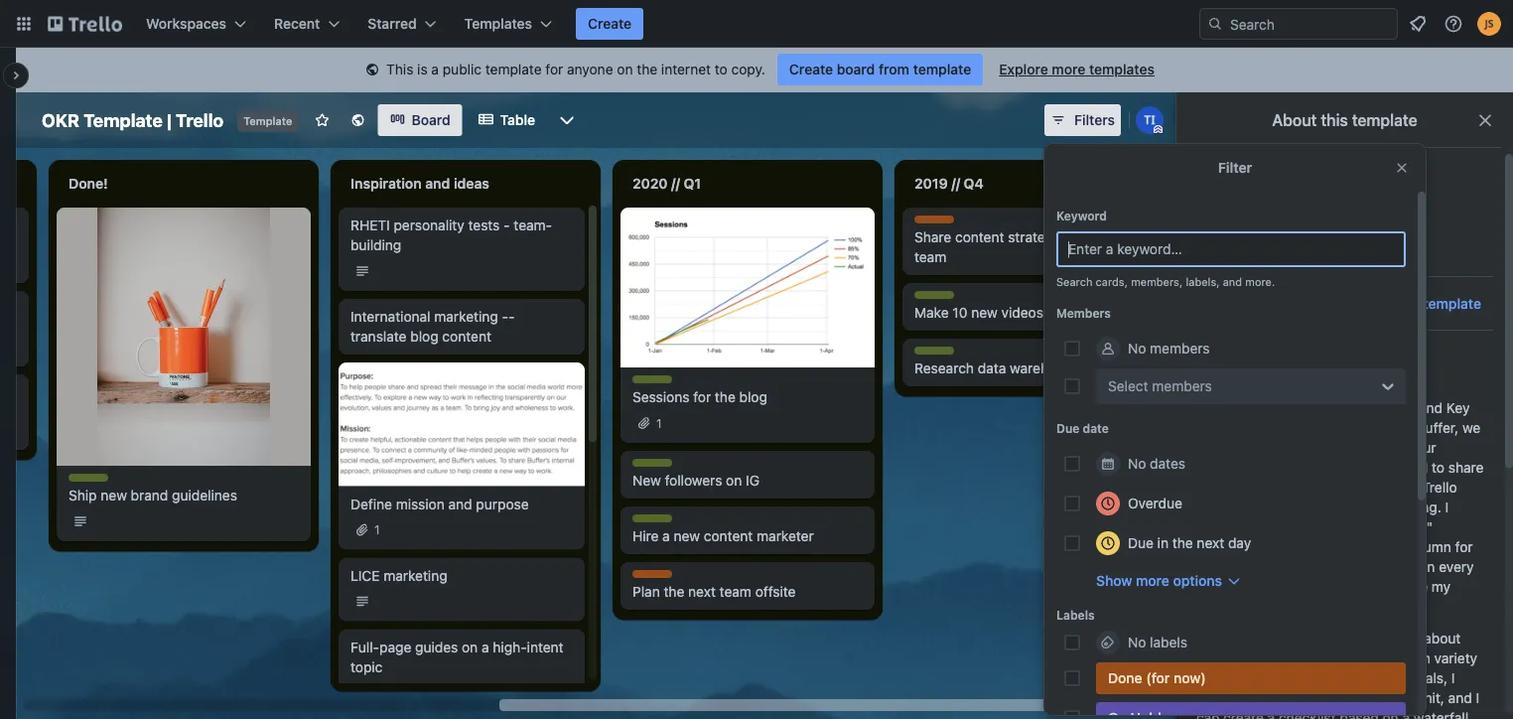 Task type: locate. For each thing, give the bounding box(es) containing it.
results
[[1197, 420, 1244, 436]]

and
[[425, 175, 450, 192], [1224, 276, 1243, 289], [1420, 400, 1443, 416], [1405, 459, 1429, 476], [449, 496, 472, 512], [1268, 539, 1292, 555], [1397, 630, 1421, 647], [1284, 670, 1308, 686], [1449, 690, 1473, 706]]

no up the select
[[1129, 340, 1147, 357]]

1 horizontal spatial have
[[1289, 440, 1319, 456]]

board left from
[[837, 61, 876, 77]]

this up planning.
[[1392, 479, 1419, 496]]

share content strategy with the team
[[915, 229, 1117, 265]]

1 about from the left
[[1272, 630, 1309, 647]]

marketing for lice
[[384, 567, 448, 584]]

due left in
[[1129, 535, 1154, 551]]

no for no dates
[[1129, 455, 1147, 472]]

1 vertical spatial card
[[1252, 670, 1280, 686]]

2 vertical spatial have
[[1197, 690, 1227, 706]]

and right hit,
[[1449, 690, 1473, 706]]

objectives
[[1348, 400, 1416, 416]]

international marketing -- translate blog content link
[[351, 307, 573, 347]]

done left the brand
[[69, 475, 99, 489]]

0 vertical spatial we
[[1238, 400, 1256, 416]]

marketing right international
[[434, 308, 498, 325]]

0 vertical spatial card
[[1307, 539, 1335, 555]]

done left 10
[[915, 292, 945, 306]]

color: lime, title: "done" element down the new
[[633, 514, 673, 529]]

0 horizontal spatial board
[[412, 112, 451, 128]]

1 vertical spatial new
[[101, 487, 127, 504]]

create inside create button
[[588, 15, 632, 32]]

1 vertical spatial due
[[1129, 535, 1154, 551]]

// for q1
[[672, 175, 680, 192]]

next
[[1197, 535, 1225, 551], [689, 583, 716, 600]]

0 vertical spatial trello
[[176, 109, 224, 131]]

done inside done ship new brand guidelines
[[69, 475, 99, 489]]

our
[[1416, 440, 1437, 456], [1342, 459, 1363, 476], [1197, 479, 1218, 496]]

on down want
[[1383, 710, 1399, 719]]

next left day
[[1197, 535, 1225, 551]]

board up able
[[1339, 630, 1377, 647]]

the down "objective"
[[1381, 539, 1402, 555]]

due
[[1057, 421, 1080, 435], [1129, 535, 1154, 551]]

i left 'hop'
[[1238, 579, 1242, 595]]

0 vertical spatial create
[[1197, 519, 1238, 535]]

done inside done research data warehouses
[[915, 348, 945, 362]]

card
[[1307, 539, 1335, 555], [1252, 670, 1280, 686]]

1 horizontal spatial content
[[704, 528, 753, 544]]

done research data warehouses
[[915, 348, 1087, 377]]

color: lime, title: "done" element for sessions for the blog
[[633, 375, 673, 390]]

guides
[[415, 639, 458, 655]]

okr up done!
[[42, 109, 79, 131]]

1 vertical spatial marketing
[[384, 567, 448, 584]]

that up based
[[1337, 690, 1363, 706]]

new
[[972, 304, 998, 321], [101, 487, 127, 504], [674, 528, 700, 544]]

that left 'i'm'
[[1267, 650, 1292, 667]]

0 horizontal spatial next
[[689, 583, 716, 600]]

inspiration
[[351, 175, 422, 192]]

board for board
[[412, 112, 451, 128]]

have inside when we started using objectives and key results (okrs) for goal-setting at buffer, we were eager to have a way to track our individual progress on our goals and to share our progress with teammates. this trello board is my solution for okr planning. i create a column for each "objective" (category) and a card within the column for each "key result" (goal/target). then every week, i hop into the board to update my progress.
[[1289, 440, 1319, 456]]

template inside share template button
[[1424, 295, 1482, 311]]

0 horizontal spatial team
[[720, 583, 752, 600]]

done down the "make"
[[915, 348, 945, 362]]

more right explore
[[1052, 61, 1086, 77]]

planning.
[[1384, 499, 1442, 516]]

trello
[[176, 109, 224, 131], [1423, 479, 1458, 496], [1197, 650, 1232, 667]]

0 vertical spatial column
[[1253, 519, 1300, 535]]

1 horizontal spatial share
[[1382, 295, 1420, 311]]

0 horizontal spatial //
[[672, 175, 680, 192]]

1 // from the left
[[672, 175, 680, 192]]

copy.
[[732, 61, 766, 77]]

this up able
[[1312, 630, 1336, 647]]

0 horizontal spatial my
[[1252, 499, 1271, 516]]

(okrs)
[[1248, 420, 1294, 436]]

0 horizontal spatial this
[[387, 61, 414, 77]]

0 vertical spatial color: orange, title: "done (for now)" element
[[915, 216, 955, 224]]

create for create board from template
[[790, 61, 834, 77]]

mission
[[396, 496, 445, 512]]

members up when
[[1153, 378, 1213, 394]]

1 horizontal spatial //
[[952, 175, 961, 192]]

create for create
[[588, 15, 632, 32]]

no dates
[[1129, 455, 1186, 472]]

2 horizontal spatial have
[[1367, 650, 1397, 667]]

our down buffer, at the bottom of page
[[1416, 440, 1437, 456]]

card left within
[[1307, 539, 1335, 555]]

a left high-
[[482, 639, 489, 655]]

2019 // q4
[[915, 175, 984, 192]]

new right ship on the left bottom
[[101, 487, 127, 504]]

with
[[1065, 229, 1092, 245], [1282, 479, 1309, 496]]

the right in
[[1173, 535, 1194, 551]]

lice marketing
[[351, 567, 448, 584]]

more inside button
[[1136, 573, 1170, 589]]

data
[[978, 360, 1007, 377]]

i right hit,
[[1477, 690, 1480, 706]]

is left public on the left of the page
[[417, 61, 428, 77]]

1 vertical spatial board
[[1229, 168, 1273, 187]]

were
[[1197, 440, 1228, 456]]

have down 'goal-'
[[1289, 440, 1319, 456]]

board down public on the left of the page
[[412, 112, 451, 128]]

0 vertical spatial members
[[1151, 340, 1211, 357]]

progress up 'solution'
[[1262, 459, 1318, 476]]

-
[[504, 217, 510, 233], [502, 308, 509, 325], [509, 308, 515, 325], [1381, 630, 1387, 647], [1387, 630, 1393, 647], [1236, 650, 1242, 667], [1242, 650, 1249, 667]]

and down track
[[1405, 459, 1429, 476]]

2 vertical spatial color: orange, title: "done (for now)" element
[[1097, 663, 1407, 694]]

1 down the "sessions"
[[657, 416, 662, 430]]

rheti
[[351, 217, 390, 233]]

a right hire
[[663, 528, 670, 544]]

done sessions for the blog
[[633, 376, 768, 405]]

done left "followers"
[[633, 460, 663, 474]]

intent
[[527, 639, 564, 655]]

this right about
[[1322, 111, 1349, 130]]

- inside rheti personality tests - team- building
[[504, 217, 510, 233]]

and left ideas
[[425, 175, 450, 192]]

is inside what i love about this board -- and about trello -- is that i'm able to have such variety on each card and goal. for some goals, i have a number target that i want to hit, and i can create a checklist based on a water
[[1253, 650, 1263, 667]]

anyone
[[567, 61, 613, 77]]

column down 'solution'
[[1253, 519, 1300, 535]]

2 horizontal spatial trello
[[1423, 479, 1458, 496]]

new right 10
[[972, 304, 998, 321]]

from
[[879, 61, 910, 77]]

0 horizontal spatial that
[[1267, 650, 1292, 667]]

my down every
[[1432, 579, 1451, 595]]

trello right |
[[176, 109, 224, 131]]

options
[[1174, 573, 1223, 589]]

0 horizontal spatial card
[[1252, 670, 1280, 686]]

about up 'i'm'
[[1272, 630, 1309, 647]]

due left date
[[1057, 421, 1080, 435]]

0 horizontal spatial template
[[84, 109, 163, 131]]

2 horizontal spatial new
[[972, 304, 998, 321]]

1 horizontal spatial create
[[790, 61, 834, 77]]

1 vertical spatial share
[[1382, 295, 1420, 311]]

a left number
[[1231, 690, 1239, 706]]

done hire a new content marketer
[[633, 515, 814, 544]]

1 vertical spatial content
[[443, 328, 492, 345]]

2 vertical spatial is
[[1253, 650, 1263, 667]]

done up the new
[[633, 376, 663, 390]]

trello down what
[[1197, 650, 1232, 667]]

this right the sm image
[[387, 61, 414, 77]]

1 vertical spatial next
[[689, 583, 716, 600]]

to left hit,
[[1408, 690, 1421, 706]]

color: lime, title: "done" element
[[915, 291, 955, 306], [915, 347, 955, 362], [633, 375, 673, 390], [633, 459, 673, 474], [69, 474, 108, 489], [633, 514, 673, 529]]

color: lime, title: "done" element down the "make"
[[915, 347, 955, 362]]

0 horizontal spatial more
[[1052, 61, 1086, 77]]

blog up ig
[[740, 389, 768, 405]]

share inside "share content strategy with the team"
[[915, 229, 952, 245]]

color: orange, title: "done (for now)" element
[[915, 216, 955, 224], [633, 570, 673, 578], [1097, 663, 1407, 694]]

1 horizontal spatial with
[[1282, 479, 1309, 496]]

content right translate
[[443, 328, 492, 345]]

trello inside what i love about this board -- and about trello -- is that i'm able to have such variety on each card and goal. for some goals, i have a number target that i want to hit, and i can create a checklist based on a water
[[1197, 650, 1232, 667]]

0 horizontal spatial with
[[1065, 229, 1092, 245]]

share inside button
[[1382, 295, 1420, 311]]

0 vertical spatial share
[[915, 229, 952, 245]]

have up some on the bottom right of the page
[[1367, 650, 1397, 667]]

each
[[1325, 519, 1356, 535], [1197, 559, 1228, 575], [1217, 670, 1248, 686]]

1 horizontal spatial column
[[1405, 539, 1452, 555]]

(for
[[1147, 670, 1171, 686]]

0 vertical spatial is
[[417, 61, 428, 77]]

no labels
[[1129, 634, 1188, 651]]

template inside "text field"
[[84, 109, 163, 131]]

team
[[915, 249, 947, 265], [720, 583, 752, 600]]

1 vertical spatial 1
[[375, 523, 380, 537]]

template inside create board from template link
[[914, 61, 972, 77]]

1 no from the top
[[1129, 340, 1147, 357]]

about up variety
[[1425, 630, 1462, 647]]

0 vertical spatial have
[[1289, 440, 1319, 456]]

1 horizontal spatial trello
[[1197, 650, 1232, 667]]

a down number
[[1268, 710, 1276, 719]]

done inside the done make 10 new videos
[[915, 292, 945, 306]]

goals
[[1367, 459, 1401, 476]]

1 vertical spatial with
[[1282, 479, 1309, 496]]

no left dates
[[1129, 455, 1147, 472]]

0 vertical spatial with
[[1065, 229, 1092, 245]]

2019 // Q4 text field
[[903, 168, 1157, 200]]

0 vertical spatial content
[[956, 229, 1005, 245]]

offsite
[[756, 583, 796, 600]]

create up anyone
[[588, 15, 632, 32]]

2 vertical spatial our
[[1197, 479, 1218, 496]]

1 horizontal spatial okr
[[1351, 499, 1380, 516]]

public image
[[350, 112, 366, 128]]

search
[[1057, 276, 1093, 289]]

2 horizontal spatial our
[[1416, 440, 1437, 456]]

share for share template
[[1382, 295, 1420, 311]]

and up such
[[1397, 630, 1421, 647]]

for
[[1347, 670, 1368, 686]]

the inside "share content strategy with the team"
[[1096, 229, 1117, 245]]

with up 'solution'
[[1282, 479, 1309, 496]]

more
[[1052, 61, 1086, 77], [1136, 573, 1170, 589]]

1 vertical spatial more
[[1136, 573, 1170, 589]]

on inside the full-page guides on a high-intent topic
[[462, 639, 478, 655]]

create
[[1197, 519, 1238, 535], [1224, 710, 1264, 719]]

2 about from the left
[[1425, 630, 1462, 647]]

templates
[[465, 15, 532, 32]]

this member is an admin of this board. image
[[1154, 125, 1163, 134]]

color: lime, title: "done" element down the "sessions"
[[633, 459, 673, 474]]

1
[[657, 416, 662, 430], [375, 523, 380, 537]]

my left 'solution'
[[1252, 499, 1271, 516]]

okr
[[42, 109, 79, 131], [1351, 499, 1380, 516]]

next right plan
[[689, 583, 716, 600]]

marketing inside international marketing -- translate blog content
[[434, 308, 498, 325]]

content inside international marketing -- translate blog content
[[443, 328, 492, 345]]

based
[[1340, 710, 1380, 719]]

color: orange, title: "done (for now)" element containing done (for now)
[[1097, 663, 1407, 694]]

done inside done new followers on ig
[[633, 460, 663, 474]]

show
[[1097, 573, 1133, 589]]

hit,
[[1425, 690, 1445, 706]]

0 vertical spatial marketing
[[434, 308, 498, 325]]

filter
[[1219, 159, 1253, 176]]

1 vertical spatial have
[[1367, 650, 1397, 667]]

blog down international
[[411, 328, 439, 345]]

0 vertical spatial team
[[915, 249, 947, 265]]

0 vertical spatial this
[[387, 61, 414, 77]]

this inside what i love about this board -- and about trello -- is that i'm able to have such variety on each card and goal. for some goals, i have a number target that i want to hit, and i can create a checklist based on a water
[[1312, 630, 1336, 647]]

we up the (okrs)
[[1238, 400, 1256, 416]]

1 horizontal spatial team
[[915, 249, 947, 265]]

0 horizontal spatial okr
[[42, 109, 79, 131]]

1 vertical spatial members
[[1153, 378, 1213, 394]]

team up the "make"
[[915, 249, 947, 265]]

1 horizontal spatial color: orange, title: "done (for now)" element
[[915, 216, 955, 224]]

way
[[1334, 440, 1359, 456]]

warehouses
[[1010, 360, 1087, 377]]

for down 'solution'
[[1303, 519, 1321, 535]]

1 horizontal spatial about
[[1425, 630, 1462, 647]]

1 horizontal spatial more
[[1136, 573, 1170, 589]]

eager
[[1232, 440, 1268, 456]]

labels
[[1057, 608, 1095, 622]]

done inside "done sessions for the blog"
[[633, 376, 663, 390]]

2 vertical spatial trello
[[1197, 650, 1232, 667]]

0 horizontal spatial our
[[1197, 479, 1218, 496]]

color: lime, title: "done" element for new followers on ig
[[633, 459, 673, 474]]

table link
[[467, 104, 548, 136]]

1 vertical spatial okr
[[1351, 499, 1380, 516]]

1 vertical spatial create
[[790, 61, 834, 77]]

done for sessions
[[633, 376, 663, 390]]

0 vertical spatial my
[[1252, 499, 1271, 516]]

marketing right the lice
[[384, 567, 448, 584]]

done ship new brand guidelines
[[69, 475, 237, 504]]

progress.
[[1197, 599, 1258, 615]]

for down using
[[1297, 420, 1315, 436]]

done inside the done hire a new content marketer
[[633, 515, 663, 529]]

0 horizontal spatial due
[[1057, 421, 1080, 435]]

on right anyone
[[617, 61, 633, 77]]

0 horizontal spatial content
[[443, 328, 492, 345]]

create inside when we started using objectives and key results (okrs) for goal-setting at buffer, we were eager to have a way to track our individual progress on our goals and to share our progress with teammates. this trello board is my solution for okr planning. i create a column for each "objective" (category) and a card within the column for each "key result" (goal/target). then every week, i hop into the board to update my progress.
[[1197, 519, 1238, 535]]

card inside when we started using objectives and key results (okrs) for goal-setting at buffer, we were eager to have a way to track our individual progress on our goals and to share our progress with teammates. this trello board is my solution for okr planning. i create a column for each "objective" (category) and a card within the column for each "key result" (goal/target). then every week, i hop into the board to update my progress.
[[1307, 539, 1335, 555]]

each up number
[[1217, 670, 1248, 686]]

have for and
[[1367, 650, 1397, 667]]

1 vertical spatial column
[[1405, 539, 1452, 555]]

more for show
[[1136, 573, 1170, 589]]

search image
[[1208, 16, 1224, 32]]

guidelines
[[172, 487, 237, 504]]

content down q4
[[956, 229, 1005, 245]]

1 vertical spatial my
[[1432, 579, 1451, 595]]

on down way
[[1322, 459, 1338, 476]]

the right the "sessions"
[[715, 389, 736, 405]]

on inside done new followers on ig
[[726, 472, 742, 489]]

new inside the done make 10 new videos
[[972, 304, 998, 321]]

goals,
[[1410, 670, 1448, 686]]

okr inside "text field"
[[42, 109, 79, 131]]

have up can
[[1197, 690, 1227, 706]]

select members
[[1109, 378, 1213, 394]]

setting
[[1353, 420, 1397, 436]]

new inside done ship new brand guidelines
[[101, 487, 127, 504]]

new right hire
[[674, 528, 700, 544]]

1 vertical spatial blog
[[740, 389, 768, 405]]

board inside "link"
[[412, 112, 451, 128]]

recent button
[[262, 8, 352, 40]]

template left |
[[84, 109, 163, 131]]

create right copy.
[[790, 61, 834, 77]]

0 horizontal spatial trello
[[176, 109, 224, 131]]

then
[[1403, 559, 1436, 575]]

create board from template
[[790, 61, 972, 77]]

1 vertical spatial this
[[1392, 479, 1419, 496]]

1 horizontal spatial this
[[1392, 479, 1419, 496]]

done for research
[[915, 348, 945, 362]]

0 vertical spatial this
[[1322, 111, 1349, 130]]

trello down share
[[1423, 479, 1458, 496]]

checklist
[[1279, 710, 1337, 719]]

the inside "done sessions for the blog"
[[715, 389, 736, 405]]

done for new
[[633, 460, 663, 474]]

0 horizontal spatial new
[[101, 487, 127, 504]]

primary element
[[0, 0, 1514, 48]]

3 no from the top
[[1129, 634, 1147, 651]]

individual
[[1197, 459, 1258, 476]]

keyword
[[1057, 209, 1108, 223]]

1 vertical spatial that
[[1337, 690, 1363, 706]]

what i love about this board -- and about trello -- is that i'm able to have such variety on each card and goal. for some goals, i have a number target that i want to hit, and i can create a checklist based on a water
[[1197, 630, 1482, 719]]

color: lime, title: "done" element up the new
[[633, 375, 673, 390]]

0 vertical spatial more
[[1052, 61, 1086, 77]]

on
[[617, 61, 633, 77], [1322, 459, 1338, 476], [726, 472, 742, 489], [462, 639, 478, 655], [1197, 670, 1213, 686], [1383, 710, 1399, 719]]

videos
[[1002, 304, 1044, 321]]

target
[[1295, 690, 1334, 706]]

i up based
[[1367, 690, 1370, 706]]

marketing for international
[[434, 308, 498, 325]]

new inside the done hire a new content marketer
[[674, 528, 700, 544]]

create inside create board from template link
[[790, 61, 834, 77]]

2 no from the top
[[1129, 455, 1147, 472]]

1 horizontal spatial blog
[[740, 389, 768, 405]]

1 horizontal spatial my
[[1432, 579, 1451, 595]]

week,
[[1197, 579, 1234, 595]]

table
[[500, 112, 536, 128]]

1 vertical spatial no
[[1129, 455, 1147, 472]]

back to home image
[[48, 8, 122, 40]]

None text field
[[0, 168, 29, 200]]

board inside create board from template link
[[837, 61, 876, 77]]

our down "individual"
[[1197, 479, 1218, 496]]

team left offsite
[[720, 583, 752, 600]]

color: lime, title: "done" element for ship new brand guidelines
[[69, 474, 108, 489]]

1 horizontal spatial that
[[1337, 690, 1363, 706]]

0 horizontal spatial color: orange, title: "done (for now)" element
[[633, 570, 673, 578]]

2 horizontal spatial content
[[956, 229, 1005, 245]]

2020 // Q1 text field
[[621, 168, 875, 200]]

0 horizontal spatial share
[[915, 229, 952, 245]]

public
[[443, 61, 482, 77]]

1 horizontal spatial board
[[1229, 168, 1273, 187]]

labels
[[1151, 634, 1188, 651]]

1 horizontal spatial new
[[674, 528, 700, 544]]

and up "result"" on the right bottom
[[1268, 539, 1292, 555]]

color: orange, title: "done (for now)" element for share
[[915, 216, 955, 224]]

and inside text box
[[425, 175, 450, 192]]

2 // from the left
[[952, 175, 961, 192]]

1 horizontal spatial is
[[1238, 499, 1249, 516]]

members for no members
[[1151, 340, 1211, 357]]

0 horizontal spatial create
[[588, 15, 632, 32]]

1 horizontal spatial next
[[1197, 535, 1225, 551]]

each up within
[[1325, 519, 1356, 535]]

0 vertical spatial board
[[412, 112, 451, 128]]

i right planning.
[[1446, 499, 1450, 516]]

sessions for the blog link
[[633, 387, 863, 407]]

key
[[1447, 400, 1471, 416]]

0 vertical spatial new
[[972, 304, 998, 321]]

a inside the full-page guides on a high-intent topic
[[482, 639, 489, 655]]

hop
[[1245, 579, 1270, 595]]

our up teammates.
[[1342, 459, 1363, 476]]



Task type: vqa. For each thing, say whether or not it's contained in the screenshot.
the left Jeremy Miller (jeremymiller198) icon
no



Task type: describe. For each thing, give the bounding box(es) containing it.
0 vertical spatial next
[[1197, 535, 1225, 551]]

for down teammates.
[[1330, 499, 1347, 516]]

full-page guides on a high-intent topic link
[[351, 637, 573, 677]]

cards,
[[1096, 276, 1128, 289]]

Search field
[[1224, 9, 1398, 39]]

make 10 new videos link
[[915, 303, 1145, 323]]

inspiration and ideas
[[351, 175, 490, 192]]

1 horizontal spatial template
[[244, 115, 293, 128]]

goal-
[[1319, 420, 1353, 436]]

at
[[1401, 420, 1413, 436]]

|
[[167, 109, 172, 131]]

(category)
[[1197, 539, 1264, 555]]

2020 // q1
[[633, 175, 701, 192]]

okr inside when we started using objectives and key results (okrs) for goal-setting at buffer, we were eager to have a way to track our individual progress on our goals and to share our progress with teammates. this trello board is my solution for okr planning. i create a column for each "objective" (category) and a card within the column for each "key result" (goal/target). then every week, i hop into the board to update my progress.
[[1351, 499, 1380, 516]]

and left more.
[[1224, 276, 1243, 289]]

high-
[[493, 639, 527, 655]]

1 vertical spatial each
[[1197, 559, 1228, 575]]

trello inspiration (inspiringtaco) image
[[1195, 207, 1245, 256]]

sm image
[[363, 61, 383, 80]]

rheti personality tests - team- building link
[[351, 216, 573, 255]]

the left the internet
[[637, 61, 658, 77]]

full-page guides on a high-intent topic
[[351, 639, 564, 675]]

to down (goal/target).
[[1367, 579, 1380, 595]]

more.
[[1246, 276, 1276, 289]]

and down 'i'm'
[[1284, 670, 1308, 686]]

each inside what i love about this board -- and about trello -- is that i'm able to have such variety on each card and goal. for some goals, i have a number target that i want to hit, and i can create a checklist based on a water
[[1217, 670, 1248, 686]]

share
[[1449, 459, 1485, 476]]

i left love
[[1235, 630, 1238, 647]]

for up every
[[1456, 539, 1474, 555]]

(goal/target).
[[1316, 559, 1400, 575]]

about this template
[[1273, 111, 1418, 130]]

tests
[[468, 217, 500, 233]]

labels,
[[1187, 276, 1220, 289]]

internet
[[662, 61, 711, 77]]

such
[[1401, 650, 1431, 667]]

1 vertical spatial progress
[[1222, 479, 1279, 496]]

a up "result"" on the right bottom
[[1295, 539, 1303, 555]]

to up for
[[1350, 650, 1363, 667]]

0 vertical spatial 1
[[657, 416, 662, 430]]

international marketing -- translate blog content
[[351, 308, 515, 345]]

dates
[[1151, 455, 1186, 472]]

new for hire
[[674, 528, 700, 544]]

filters button
[[1045, 104, 1122, 136]]

day
[[1229, 535, 1252, 551]]

trello inside when we started using objectives and key results (okrs) for goal-setting at buffer, we were eager to have a way to track our individual progress on our goals and to share our progress with teammates. this trello board is my solution for okr planning. i create a column for each "objective" (category) and a card within the column for each "key result" (goal/target). then every week, i hop into the board to update my progress.
[[1423, 479, 1458, 496]]

love
[[1242, 630, 1268, 647]]

now)
[[1174, 670, 1207, 686]]

create inside what i love about this board -- and about trello -- is that i'm able to have such variety on each card and goal. for some goals, i have a number target that i want to hit, and i can create a checklist based on a water
[[1224, 710, 1264, 719]]

0 vertical spatial progress
[[1262, 459, 1318, 476]]

color: lime, title: "done" element for make 10 new videos
[[915, 291, 955, 306]]

a left public on the left of the page
[[432, 61, 439, 77]]

create button
[[576, 8, 644, 40]]

open information menu image
[[1444, 14, 1464, 34]]

board admins
[[1229, 168, 1332, 187]]

what
[[1197, 630, 1231, 647]]

every
[[1440, 559, 1475, 575]]

blog inside international marketing -- translate blog content
[[411, 328, 439, 345]]

0 vertical spatial each
[[1325, 519, 1356, 535]]

share template
[[1382, 295, 1482, 311]]

to left copy.
[[715, 61, 728, 77]]

a inside the done hire a new content marketer
[[663, 528, 670, 544]]

goal.
[[1311, 670, 1343, 686]]

on up can
[[1197, 670, 1213, 686]]

and right mission
[[449, 496, 472, 512]]

Done! text field
[[57, 168, 311, 200]]

building
[[351, 237, 402, 253]]

about
[[1273, 111, 1318, 130]]

due for due date
[[1057, 421, 1080, 435]]

done for hire
[[633, 515, 663, 529]]

more for explore
[[1052, 61, 1086, 77]]

1 vertical spatial we
[[1463, 420, 1481, 436]]

lice marketing link
[[351, 566, 573, 586]]

board down (goal/target).
[[1326, 579, 1363, 595]]

no for no labels
[[1129, 634, 1147, 651]]

okr template | trello
[[42, 109, 224, 131]]

define mission and purpose link
[[351, 494, 573, 514]]

in
[[1158, 535, 1169, 551]]

when we started using objectives and key results (okrs) for goal-setting at buffer, we were eager to have a way to track our individual progress on our goals and to share our progress with teammates. this trello board is my solution for okr planning. i create a column for each "objective" (category) and a card within the column for each "key result" (goal/target). then every week, i hop into the board to update my progress.
[[1197, 400, 1485, 615]]

overdue
[[1129, 495, 1183, 512]]

Board name text field
[[32, 104, 234, 136]]

done for (for
[[1109, 670, 1143, 686]]

strategy
[[1009, 229, 1062, 245]]

admins
[[1277, 168, 1332, 187]]

share for share content strategy with the team
[[915, 229, 952, 245]]

done for ship
[[69, 475, 99, 489]]

Inspiration and ideas text field
[[339, 168, 593, 200]]

to down setting
[[1363, 440, 1376, 456]]

members for select members
[[1153, 378, 1213, 394]]

for left anyone
[[546, 61, 564, 77]]

when
[[1197, 400, 1234, 416]]

using
[[1309, 400, 1344, 416]]

due for due in the next day
[[1129, 535, 1154, 551]]

content inside the done hire a new content marketer
[[704, 528, 753, 544]]

starred
[[368, 15, 417, 32]]

team-
[[514, 217, 552, 233]]

this inside when we started using objectives and key results (okrs) for goal-setting at buffer, we were eager to have a way to track our individual progress on our goals and to share our progress with teammates. this trello board is my solution for okr planning. i create a column for each "objective" (category) and a card within the column for each "key result" (goal/target). then every week, i hop into the board to update my progress.
[[1392, 479, 1419, 496]]

is inside when we started using objectives and key results (okrs) for goal-setting at buffer, we were eager to have a way to track our individual progress on our goals and to share our progress with teammates. this trello board is my solution for okr planning. i create a column for each "objective" (category) and a card within the column for each "key result" (goal/target). then every week, i hop into the board to update my progress.
[[1238, 499, 1249, 516]]

new for make
[[972, 304, 998, 321]]

board inside what i love about this board -- and about trello -- is that i'm able to have such variety on each card and goal. for some goals, i have a number target that i want to hit, and i can create a checklist based on a water
[[1339, 630, 1377, 647]]

have for (okrs)
[[1289, 440, 1319, 456]]

show more options
[[1097, 573, 1223, 589]]

done for make
[[915, 292, 945, 306]]

2020
[[633, 175, 668, 192]]

trello inside "text field"
[[176, 109, 224, 131]]

brand
[[131, 487, 168, 504]]

teammates.
[[1313, 479, 1388, 496]]

no for no members
[[1129, 340, 1147, 357]]

on inside when we started using objectives and key results (okrs) for goal-setting at buffer, we were eager to have a way to track our individual progress on our goals and to share our progress with teammates. this trello board is my solution for okr planning. i create a column for each "objective" (category) and a card within the column for each "key result" (goal/target). then every week, i hop into the board to update my progress.
[[1322, 459, 1338, 476]]

workspaces
[[146, 15, 227, 32]]

translate
[[351, 328, 407, 345]]

1 vertical spatial our
[[1342, 459, 1363, 476]]

lice
[[351, 567, 380, 584]]

workspaces button
[[134, 8, 258, 40]]

update
[[1384, 579, 1429, 595]]

q1
[[684, 175, 701, 192]]

explore
[[1000, 61, 1049, 77]]

hire a new content marketer link
[[633, 526, 863, 546]]

plan the next team offsite
[[633, 583, 796, 600]]

result"
[[1266, 559, 1312, 575]]

0 notifications image
[[1407, 12, 1431, 36]]

the right plan
[[664, 583, 685, 600]]

"key
[[1232, 559, 1262, 575]]

plan
[[633, 583, 660, 600]]

0 horizontal spatial column
[[1253, 519, 1300, 535]]

color: orange, title: "done (for now)" element for plan
[[633, 570, 673, 578]]

with inside when we started using objectives and key results (okrs) for goal-setting at buffer, we were eager to have a way to track our individual progress on our goals and to share our progress with teammates. this trello board is my solution for okr planning. i create a column for each "objective" (category) and a card within the column for each "key result" (goal/target). then every week, i hop into the board to update my progress.
[[1282, 479, 1309, 496]]

i down variety
[[1452, 670, 1456, 686]]

to left share
[[1433, 459, 1445, 476]]

john smith (johnsmith38824343) image
[[1478, 12, 1502, 36]]

date
[[1083, 421, 1109, 435]]

solution
[[1275, 499, 1326, 516]]

a up (category)
[[1241, 519, 1249, 535]]

star or unstar board image
[[314, 112, 330, 128]]

content inside "share content strategy with the team"
[[956, 229, 1005, 245]]

explore more templates link
[[988, 54, 1167, 85]]

// for q4
[[952, 175, 961, 192]]

Enter a keyword… text field
[[1057, 231, 1407, 267]]

trello inspiration (inspiringtaco) image
[[1136, 106, 1164, 134]]

board for board admins
[[1229, 168, 1273, 187]]

the right into
[[1302, 579, 1322, 595]]

rheti personality tests - team- building
[[351, 217, 552, 253]]

make
[[915, 304, 949, 321]]

card inside what i love about this board -- and about trello -- is that i'm able to have such variety on each card and goal. for some goals, i have a number target that i want to hit, and i can create a checklist based on a water
[[1252, 670, 1280, 686]]

and up buffer, at the bottom of page
[[1420, 400, 1443, 416]]

customize views image
[[557, 110, 577, 130]]

color: lime, title: "done" element for research data warehouses
[[915, 347, 955, 362]]

0 horizontal spatial 1
[[375, 523, 380, 537]]

ship
[[69, 487, 97, 504]]

blog inside "done sessions for the blog"
[[740, 389, 768, 405]]

define
[[351, 496, 392, 512]]

select
[[1109, 378, 1149, 394]]

0 horizontal spatial is
[[417, 61, 428, 77]]

board down "individual"
[[1197, 499, 1234, 516]]

team inside "share content strategy with the team"
[[915, 249, 947, 265]]

a down want
[[1403, 710, 1411, 719]]

done make 10 new videos
[[915, 292, 1044, 321]]

0 horizontal spatial we
[[1238, 400, 1256, 416]]

board link
[[378, 104, 463, 136]]

with inside "share content strategy with the team"
[[1065, 229, 1092, 245]]

explore more templates
[[1000, 61, 1155, 77]]

close popover image
[[1395, 160, 1411, 176]]

a left way
[[1323, 440, 1330, 456]]

research
[[915, 360, 975, 377]]

to down the (okrs)
[[1272, 440, 1285, 456]]

q4
[[964, 175, 984, 192]]

0 vertical spatial our
[[1416, 440, 1437, 456]]

for inside "done sessions for the blog"
[[694, 389, 711, 405]]

i'm
[[1296, 650, 1315, 667]]

search cards, members, labels, and more.
[[1057, 276, 1276, 289]]

color: lime, title: "done" element for hire a new content marketer
[[633, 514, 673, 529]]



